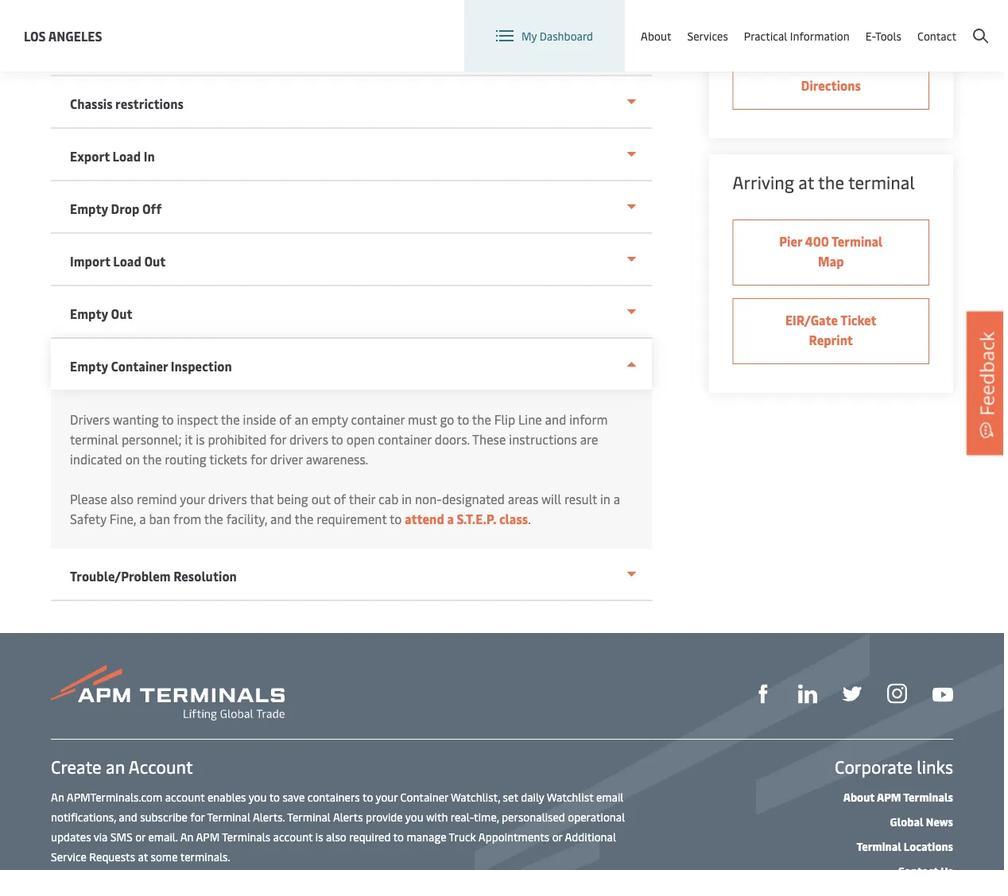 Task type: describe. For each thing, give the bounding box(es) containing it.
load for import
[[113, 253, 142, 270]]

for inside the an apmterminals.com account enables you to save containers to your container watchlist, set daily watchlist email notifications, and subscribe for terminal alerts. terminal alerts provide you with real-time, personalised operational updates via sms or email. an apm terminals account is also required to manage truck appointments or additional service requests at some terminals.
[[190, 809, 205, 824]]

about button
[[641, 0, 672, 72]]

line
[[519, 411, 542, 428]]

out
[[312, 491, 331, 508]]

practical information
[[745, 28, 850, 43]]

restrictions
[[115, 95, 184, 112]]

global for global news
[[891, 814, 924, 829]]

email.
[[148, 829, 178, 844]]

account
[[129, 755, 193, 779]]

trouble/problem
[[70, 568, 171, 585]]

eir/gate ticket reprint
[[786, 311, 877, 348]]

appointments inside the an apmterminals.com account enables you to save containers to your container watchlist, set daily watchlist email notifications, and subscribe for terminal alerts. terminal alerts provide you with real-time, personalised operational updates via sms or email. an apm terminals account is also required to manage truck appointments or additional service requests at some terminals.
[[479, 829, 550, 844]]

youtube image
[[933, 688, 954, 702]]

attend a s.t.e.p. class link
[[402, 510, 528, 528]]

empty container inspection element
[[51, 390, 653, 549]]

0 horizontal spatial a
[[139, 510, 146, 528]]

apm inside the an apmterminals.com account enables you to save containers to your container watchlist, set daily watchlist email notifications, and subscribe for terminal alerts. terminal alerts provide you with real-time, personalised operational updates via sms or email. an apm terminals account is also required to manage truck appointments or additional service requests at some terminals.
[[196, 829, 220, 844]]

directions link
[[733, 64, 930, 110]]

terminal down save
[[288, 809, 331, 824]]

indicated
[[70, 451, 122, 468]]

0 vertical spatial apm
[[878, 789, 902, 804]]

provide
[[366, 809, 403, 824]]

services button
[[688, 0, 729, 72]]

to up personnel;
[[162, 411, 174, 428]]

inspection
[[171, 358, 232, 375]]

subscribe
[[140, 809, 188, 824]]

at inside the an apmterminals.com account enables you to save containers to your container watchlist, set daily watchlist email notifications, and subscribe for terminal alerts. terminal alerts provide you with real-time, personalised operational updates via sms or email. an apm terminals account is also required to manage truck appointments or additional service requests at some terminals.
[[138, 849, 148, 864]]

about apm terminals
[[844, 789, 954, 804]]

container inside 'dropdown button'
[[111, 358, 168, 375]]

safety
[[70, 510, 107, 528]]

please also remind your drivers that being out of their cab in non-designated areas will result in a safety fine, a ban from the facility, and the requirement to
[[70, 491, 621, 528]]

linkedin__x28_alt_x29__3_ link
[[799, 682, 818, 704]]

appointments inside dropdown button
[[105, 43, 189, 60]]

los
[[24, 27, 46, 44]]

alerts
[[333, 809, 363, 824]]

cab
[[379, 491, 399, 508]]

about apm terminals link
[[844, 789, 954, 804]]

los angeles
[[24, 27, 102, 44]]

it
[[185, 431, 193, 448]]

personalised
[[502, 809, 566, 824]]

create an account
[[51, 755, 193, 779]]

import
[[70, 253, 110, 270]]

is inside the an apmterminals.com account enables you to save containers to your container watchlist, set daily watchlist email notifications, and subscribe for terminal alerts. terminal alerts provide you with real-time, personalised operational updates via sms or email. an apm terminals account is also required to manage truck appointments or additional service requests at some terminals.
[[316, 829, 324, 844]]

to up "awareness."
[[331, 431, 344, 448]]

pier 400 terminal map link
[[733, 220, 930, 286]]

load for export
[[113, 148, 141, 165]]

requirement
[[317, 510, 387, 528]]

must
[[408, 411, 437, 428]]

apmt footer logo image
[[51, 665, 285, 721]]

corporate
[[835, 755, 913, 779]]

contact
[[918, 28, 957, 43]]

open
[[347, 431, 375, 448]]

fine,
[[110, 510, 136, 528]]

pier 400 terminal map
[[780, 233, 883, 270]]

1 horizontal spatial a
[[447, 510, 454, 528]]

will
[[542, 491, 562, 508]]

angeles
[[48, 27, 102, 44]]

1 in from the left
[[402, 491, 412, 508]]

instagram link
[[888, 682, 908, 704]]

the up '400'
[[819, 170, 845, 194]]

doors.
[[435, 431, 470, 448]]

1 horizontal spatial you
[[406, 809, 424, 824]]

export
[[70, 148, 110, 165]]

my dashboard
[[522, 28, 594, 43]]

your inside the please also remind your drivers that being out of their cab in non-designated areas will result in a safety fine, a ban from the facility, and the requirement to
[[180, 491, 205, 508]]

import load out button
[[51, 234, 653, 286]]

empty drop off
[[70, 200, 162, 217]]

global for global menu
[[869, 15, 905, 32]]

designated
[[442, 491, 505, 508]]

empty
[[312, 411, 348, 428]]

please
[[70, 491, 107, 508]]

updates
[[51, 829, 91, 844]]

inform
[[570, 411, 608, 428]]

chassis restrictions button
[[51, 76, 653, 129]]

ticket
[[841, 311, 877, 329]]

instructions
[[509, 431, 577, 448]]

map
[[819, 253, 845, 270]]

save
[[283, 789, 305, 804]]

import load out
[[70, 253, 166, 270]]

terminal inside drivers wanting to inspect the inside of an empty container must go to the flip line and inform terminal personnel; it is prohibited for drivers to open container doors. these instructions are indicated on the routing tickets for driver awareness.
[[70, 431, 119, 448]]

directions
[[802, 77, 862, 94]]

chassis restrictions
[[70, 95, 184, 112]]

dashboard
[[540, 28, 594, 43]]

0 vertical spatial out
[[144, 253, 166, 270]]

manage
[[407, 829, 447, 844]]

to inside the please also remind your drivers that being out of their cab in non-designated areas will result in a safety fine, a ban from the facility, and the requirement to
[[390, 510, 402, 528]]

1 vertical spatial an
[[180, 829, 194, 844]]

about for about
[[641, 28, 672, 43]]

1 horizontal spatial for
[[251, 451, 267, 468]]

export load in
[[70, 148, 155, 165]]

0 vertical spatial terminal
[[849, 170, 916, 194]]

terminal locations link
[[857, 839, 954, 854]]

enables
[[208, 789, 246, 804]]

being
[[277, 491, 309, 508]]

remind
[[137, 491, 177, 508]]

0 vertical spatial for
[[270, 431, 286, 448]]

additional
[[565, 829, 617, 844]]

terminal inside pier 400 terminal map
[[832, 233, 883, 250]]

attend a s.t.e.p. class .
[[402, 510, 531, 528]]

global menu
[[869, 15, 941, 32]]

is inside drivers wanting to inspect the inside of an empty container must go to the flip line and inform terminal personnel; it is prohibited for drivers to open container doors. these instructions are indicated on the routing tickets for driver awareness.
[[196, 431, 205, 448]]

menu
[[909, 15, 941, 32]]

off
[[142, 200, 162, 217]]

links
[[918, 755, 954, 779]]

trouble/problem resolution
[[70, 568, 237, 585]]

create
[[51, 755, 102, 779]]

on
[[125, 451, 140, 468]]

the right from
[[204, 510, 223, 528]]

tickets
[[209, 451, 248, 468]]

the down being
[[295, 510, 314, 528]]

terminals.
[[180, 849, 230, 864]]

e-
[[866, 28, 876, 43]]

facility,
[[226, 510, 267, 528]]

your inside the an apmterminals.com account enables you to save containers to your container watchlist, set daily watchlist email notifications, and subscribe for terminal alerts. terminal alerts provide you with real-time, personalised operational updates via sms or email. an apm terminals account is also required to manage truck appointments or additional service requests at some terminals.
[[376, 789, 398, 804]]

facebook image
[[754, 685, 773, 704]]

terminal locations
[[857, 839, 954, 854]]

resolution
[[174, 568, 237, 585]]



Task type: vqa. For each thing, say whether or not it's contained in the screenshot.
VALIDATE
no



Task type: locate. For each thing, give the bounding box(es) containing it.
drivers down empty
[[290, 431, 329, 448]]

empty for empty drop off
[[70, 200, 108, 217]]

1 vertical spatial account
[[273, 829, 313, 844]]

1 vertical spatial global
[[891, 814, 924, 829]]

an right the email. on the bottom left of page
[[180, 829, 194, 844]]

the right on in the bottom of the page
[[143, 451, 162, 468]]

1 or from the left
[[135, 829, 146, 844]]

watchlist
[[547, 789, 594, 804]]

container inside the an apmterminals.com account enables you to save containers to your container watchlist, set daily watchlist email notifications, and subscribe for terminal alerts. terminal alerts provide you with real-time, personalised operational updates via sms or email. an apm terminals account is also required to manage truck appointments or additional service requests at some terminals.
[[401, 789, 449, 804]]

2 vertical spatial empty
[[70, 358, 108, 375]]

1 empty from the top
[[70, 200, 108, 217]]

0 vertical spatial also
[[110, 491, 134, 508]]

empty container inspection button
[[51, 339, 653, 390]]

empty left drop
[[70, 200, 108, 217]]

0 horizontal spatial terminals
[[222, 829, 271, 844]]

0 vertical spatial empty
[[70, 200, 108, 217]]

1 vertical spatial at
[[138, 849, 148, 864]]

in right cab
[[402, 491, 412, 508]]

0 horizontal spatial your
[[180, 491, 205, 508]]

watchlist,
[[451, 789, 501, 804]]

empty down import
[[70, 305, 108, 322]]

is right it
[[196, 431, 205, 448]]

1 horizontal spatial your
[[376, 789, 398, 804]]

truck inside the an apmterminals.com account enables you to save containers to your container watchlist, set daily watchlist email notifications, and subscribe for terminal alerts. terminal alerts provide you with real-time, personalised operational updates via sms or email. an apm terminals account is also required to manage truck appointments or additional service requests at some terminals.
[[449, 829, 476, 844]]

real-
[[451, 809, 474, 824]]

apm down corporate links
[[878, 789, 902, 804]]

terminals down alerts.
[[222, 829, 271, 844]]

for left driver
[[251, 451, 267, 468]]

1 horizontal spatial drivers
[[290, 431, 329, 448]]

1 vertical spatial terminals
[[222, 829, 271, 844]]

that
[[250, 491, 274, 508]]

2 vertical spatial for
[[190, 809, 205, 824]]

empty inside empty out dropdown button
[[70, 305, 108, 322]]

0 vertical spatial you
[[249, 789, 267, 804]]

with
[[426, 809, 448, 824]]

required
[[349, 829, 391, 844]]

terminal
[[849, 170, 916, 194], [70, 431, 119, 448]]

to
[[162, 411, 174, 428], [457, 411, 470, 428], [331, 431, 344, 448], [390, 510, 402, 528], [269, 789, 280, 804], [363, 789, 373, 804], [394, 829, 404, 844]]

chassis
[[70, 95, 113, 112]]

an
[[51, 789, 64, 804], [180, 829, 194, 844]]

1 horizontal spatial an
[[180, 829, 194, 844]]

alerts.
[[253, 809, 285, 824]]

the up prohibited
[[221, 411, 240, 428]]

0 horizontal spatial is
[[196, 431, 205, 448]]

0 vertical spatial appointments
[[105, 43, 189, 60]]

1 vertical spatial truck
[[449, 829, 476, 844]]

instagram image
[[888, 684, 908, 704]]

class
[[500, 510, 528, 528]]

appointments down personalised
[[479, 829, 550, 844]]

you
[[249, 789, 267, 804], [406, 809, 424, 824]]

1 horizontal spatial or
[[553, 829, 563, 844]]

1 vertical spatial container
[[401, 789, 449, 804]]

0 vertical spatial load
[[113, 148, 141, 165]]

terminal down global news link
[[857, 839, 902, 854]]

0 vertical spatial at
[[799, 170, 815, 194]]

you left with
[[406, 809, 424, 824]]

global inside button
[[869, 15, 905, 32]]

empty container inspection
[[70, 358, 232, 375]]

0 vertical spatial container
[[351, 411, 405, 428]]

1 horizontal spatial terminal
[[849, 170, 916, 194]]

ban
[[149, 510, 170, 528]]

1 horizontal spatial appointments
[[479, 829, 550, 844]]

e-tools
[[866, 28, 902, 43]]

1 vertical spatial of
[[334, 491, 346, 508]]

2 in from the left
[[601, 491, 611, 508]]

about down corporate at bottom right
[[844, 789, 875, 804]]

or down personalised
[[553, 829, 563, 844]]

1 horizontal spatial container
[[401, 789, 449, 804]]

a right result
[[614, 491, 621, 508]]

your up provide on the bottom left of page
[[376, 789, 398, 804]]

drivers up facility,
[[208, 491, 247, 508]]

to up provide on the bottom left of page
[[363, 789, 373, 804]]

feedback
[[974, 332, 1000, 416]]

1 vertical spatial terminal
[[70, 431, 119, 448]]

container
[[351, 411, 405, 428], [378, 431, 432, 448]]

of right the inside
[[279, 411, 292, 428]]

empty
[[70, 200, 108, 217], [70, 305, 108, 322], [70, 358, 108, 375]]

shape link
[[754, 682, 773, 704]]

1 vertical spatial load
[[113, 253, 142, 270]]

1 horizontal spatial in
[[601, 491, 611, 508]]

terminals up global news
[[904, 789, 954, 804]]

about
[[641, 28, 672, 43], [844, 789, 875, 804]]

an up 'notifications,'
[[51, 789, 64, 804]]

empty inside empty drop off dropdown button
[[70, 200, 108, 217]]

for right subscribe
[[190, 809, 205, 824]]

terminals
[[904, 789, 954, 804], [222, 829, 271, 844]]

also down "alerts"
[[326, 829, 347, 844]]

0 horizontal spatial about
[[641, 28, 672, 43]]

1 horizontal spatial and
[[271, 510, 292, 528]]

also inside the an apmterminals.com account enables you to save containers to your container watchlist, set daily watchlist email notifications, and subscribe for terminal alerts. terminal alerts provide you with real-time, personalised operational updates via sms or email. an apm terminals account is also required to manage truck appointments or additional service requests at some terminals.
[[326, 829, 347, 844]]

drivers inside drivers wanting to inspect the inside of an empty container must go to the flip line and inform terminal personnel; it is prohibited for drivers to open container doors. these instructions are indicated on the routing tickets for driver awareness.
[[290, 431, 329, 448]]

0 horizontal spatial for
[[190, 809, 205, 824]]

the up these
[[472, 411, 492, 428]]

1 horizontal spatial at
[[799, 170, 815, 194]]

0 vertical spatial an
[[295, 411, 309, 428]]

prohibited
[[208, 431, 267, 448]]

and up instructions
[[545, 411, 567, 428]]

of inside drivers wanting to inspect the inside of an empty container must go to the flip line and inform terminal personnel; it is prohibited for drivers to open container doors. these instructions are indicated on the routing tickets for driver awareness.
[[279, 411, 292, 428]]

1 vertical spatial out
[[111, 305, 133, 322]]

1 vertical spatial empty
[[70, 305, 108, 322]]

pier
[[780, 233, 803, 250]]

to down provide on the bottom left of page
[[394, 829, 404, 844]]

about left services
[[641, 28, 672, 43]]

1 horizontal spatial of
[[334, 491, 346, 508]]

0 vertical spatial drivers
[[290, 431, 329, 448]]

of inside the please also remind your drivers that being out of their cab in non-designated areas will result in a safety fine, a ban from the facility, and the requirement to
[[334, 491, 346, 508]]

feedback button
[[968, 312, 1005, 455]]

2 horizontal spatial for
[[270, 431, 286, 448]]

0 vertical spatial global
[[869, 15, 905, 32]]

1 vertical spatial drivers
[[208, 491, 247, 508]]

awareness.
[[306, 451, 368, 468]]

export load in button
[[51, 129, 653, 181]]

apm
[[878, 789, 902, 804], [196, 829, 220, 844]]

empty out
[[70, 305, 133, 322]]

areas
[[508, 491, 539, 508]]

1 vertical spatial is
[[316, 829, 324, 844]]

1 vertical spatial appointments
[[479, 829, 550, 844]]

a left ban
[[139, 510, 146, 528]]

2 empty from the top
[[70, 305, 108, 322]]

1 horizontal spatial is
[[316, 829, 324, 844]]

at right arriving
[[799, 170, 815, 194]]

truck inside dropdown button
[[70, 43, 103, 60]]

empty for empty out
[[70, 305, 108, 322]]

and inside the an apmterminals.com account enables you to save containers to your container watchlist, set daily watchlist email notifications, and subscribe for terminal alerts. terminal alerts provide you with real-time, personalised operational updates via sms or email. an apm terminals account is also required to manage truck appointments or additional service requests at some terminals.
[[119, 809, 137, 824]]

arriving
[[733, 170, 795, 194]]

driver
[[270, 451, 303, 468]]

1 horizontal spatial an
[[295, 411, 309, 428]]

attend
[[405, 510, 445, 528]]

0 horizontal spatial truck
[[70, 43, 103, 60]]

apm up terminals.
[[196, 829, 220, 844]]

and inside the please also remind your drivers that being out of their cab in non-designated areas will result in a safety fine, a ban from the facility, and the requirement to
[[271, 510, 292, 528]]

is
[[196, 431, 205, 448], [316, 829, 324, 844]]

drivers
[[290, 431, 329, 448], [208, 491, 247, 508]]

your up from
[[180, 491, 205, 508]]

container up wanting
[[111, 358, 168, 375]]

in right result
[[601, 491, 611, 508]]

1 vertical spatial container
[[378, 431, 432, 448]]

you up alerts.
[[249, 789, 267, 804]]

about for about apm terminals
[[844, 789, 875, 804]]

at left some at the bottom
[[138, 849, 148, 864]]

container
[[111, 358, 168, 375], [401, 789, 449, 804]]

to down cab
[[390, 510, 402, 528]]

1 horizontal spatial terminals
[[904, 789, 954, 804]]

0 horizontal spatial or
[[135, 829, 146, 844]]

1 horizontal spatial out
[[144, 253, 166, 270]]

0 horizontal spatial an
[[106, 755, 125, 779]]

via
[[94, 829, 108, 844]]

contact button
[[918, 0, 957, 72]]

drivers
[[70, 411, 110, 428]]

0 vertical spatial terminals
[[904, 789, 954, 804]]

daily
[[521, 789, 545, 804]]

a left s.t.e.p.
[[447, 510, 454, 528]]

in
[[144, 148, 155, 165]]

s.t.e.p.
[[457, 510, 497, 528]]

1 vertical spatial about
[[844, 789, 875, 804]]

0 horizontal spatial in
[[402, 491, 412, 508]]

2 or from the left
[[553, 829, 563, 844]]

operational
[[568, 809, 626, 824]]

apmterminals.com
[[67, 789, 163, 804]]

0 horizontal spatial container
[[111, 358, 168, 375]]

1 vertical spatial for
[[251, 451, 267, 468]]

0 horizontal spatial terminal
[[70, 431, 119, 448]]

0 vertical spatial truck
[[70, 43, 103, 60]]

3 empty from the top
[[70, 358, 108, 375]]

email
[[597, 789, 624, 804]]

0 vertical spatial about
[[641, 28, 672, 43]]

of right out
[[334, 491, 346, 508]]

0 vertical spatial account
[[165, 789, 205, 804]]

0 horizontal spatial and
[[119, 809, 137, 824]]

an inside drivers wanting to inspect the inside of an empty container must go to the flip line and inform terminal personnel; it is prohibited for drivers to open container doors. these instructions are indicated on the routing tickets for driver awareness.
[[295, 411, 309, 428]]

empty inside the empty container inspection 'dropdown button'
[[70, 358, 108, 375]]

twitter image
[[843, 685, 862, 704]]

sms
[[110, 829, 133, 844]]

appointments
[[105, 43, 189, 60], [479, 829, 550, 844]]

0 vertical spatial an
[[51, 789, 64, 804]]

services
[[688, 28, 729, 43]]

fill 44 link
[[843, 682, 862, 704]]

linkedin image
[[799, 685, 818, 704]]

0 horizontal spatial account
[[165, 789, 205, 804]]

empty for empty container inspection
[[70, 358, 108, 375]]

0 horizontal spatial of
[[279, 411, 292, 428]]

400
[[806, 233, 830, 250]]

corporate links
[[835, 755, 954, 779]]

information
[[791, 28, 850, 43]]

terminal
[[832, 233, 883, 250], [207, 809, 251, 824], [288, 809, 331, 824], [857, 839, 902, 854]]

drivers inside the please also remind your drivers that being out of their cab in non-designated areas will result in a safety fine, a ban from the facility, and the requirement to
[[208, 491, 247, 508]]

reprint
[[810, 331, 854, 348]]

1 vertical spatial apm
[[196, 829, 220, 844]]

and
[[545, 411, 567, 428], [271, 510, 292, 528], [119, 809, 137, 824]]

load
[[113, 148, 141, 165], [113, 253, 142, 270]]

1 horizontal spatial also
[[326, 829, 347, 844]]

global news
[[891, 814, 954, 829]]

truck down real-
[[449, 829, 476, 844]]

1 vertical spatial an
[[106, 755, 125, 779]]

an left empty
[[295, 411, 309, 428]]

my
[[522, 28, 537, 43]]

terminal up map
[[832, 233, 883, 250]]

terminal down 'enables'
[[207, 809, 251, 824]]

for up driver
[[270, 431, 286, 448]]

2 horizontal spatial a
[[614, 491, 621, 508]]

practical
[[745, 28, 788, 43]]

0 horizontal spatial appointments
[[105, 43, 189, 60]]

terminals inside the an apmterminals.com account enables you to save containers to your container watchlist, set daily watchlist email notifications, and subscribe for terminal alerts. terminal alerts provide you with real-time, personalised operational updates via sms or email. an apm terminals account is also required to manage truck appointments or additional service requests at some terminals.
[[222, 829, 271, 844]]

0 horizontal spatial at
[[138, 849, 148, 864]]

0 horizontal spatial an
[[51, 789, 64, 804]]

truck up chassis
[[70, 43, 103, 60]]

empty up drivers
[[70, 358, 108, 375]]

0 vertical spatial your
[[180, 491, 205, 508]]

out
[[144, 253, 166, 270], [111, 305, 133, 322]]

0 horizontal spatial also
[[110, 491, 134, 508]]

an up apmterminals.com
[[106, 755, 125, 779]]

out down import load out
[[111, 305, 133, 322]]

is down containers
[[316, 829, 324, 844]]

to right go at the top left
[[457, 411, 470, 428]]

account down alerts.
[[273, 829, 313, 844]]

0 vertical spatial of
[[279, 411, 292, 428]]

.
[[528, 510, 531, 528]]

routing
[[165, 451, 207, 468]]

1 horizontal spatial truck
[[449, 829, 476, 844]]

or right sms
[[135, 829, 146, 844]]

result
[[565, 491, 598, 508]]

trouble/problem resolution button
[[51, 549, 653, 602]]

0 vertical spatial and
[[545, 411, 567, 428]]

non-
[[415, 491, 442, 508]]

0 horizontal spatial out
[[111, 305, 133, 322]]

out down off
[[144, 253, 166, 270]]

1 horizontal spatial apm
[[878, 789, 902, 804]]

and down being
[[271, 510, 292, 528]]

and inside drivers wanting to inspect the inside of an empty container must go to the flip line and inform terminal personnel; it is prohibited for drivers to open container doors. these instructions are indicated on the routing tickets for driver awareness.
[[545, 411, 567, 428]]

load left in
[[113, 148, 141, 165]]

time,
[[474, 809, 499, 824]]

container down the must
[[378, 431, 432, 448]]

1 horizontal spatial account
[[273, 829, 313, 844]]

0 horizontal spatial you
[[249, 789, 267, 804]]

practical information button
[[745, 0, 850, 72]]

0 horizontal spatial drivers
[[208, 491, 247, 508]]

1 vertical spatial you
[[406, 809, 424, 824]]

these
[[473, 431, 506, 448]]

0 vertical spatial container
[[111, 358, 168, 375]]

eir/gate
[[786, 311, 839, 329]]

2 vertical spatial and
[[119, 809, 137, 824]]

0 horizontal spatial apm
[[196, 829, 220, 844]]

2 horizontal spatial and
[[545, 411, 567, 428]]

load right import
[[113, 253, 142, 270]]

are
[[581, 431, 599, 448]]

and up sms
[[119, 809, 137, 824]]

1 vertical spatial your
[[376, 789, 398, 804]]

also up fine,
[[110, 491, 134, 508]]

1 horizontal spatial about
[[844, 789, 875, 804]]

account up subscribe
[[165, 789, 205, 804]]

an apmterminals.com account enables you to save containers to your container watchlist, set daily watchlist email notifications, and subscribe for terminal alerts. terminal alerts provide you with real-time, personalised operational updates via sms or email. an apm terminals account is also required to manage truck appointments or additional service requests at some terminals.
[[51, 789, 626, 864]]

appointments up the restrictions
[[105, 43, 189, 60]]

wanting
[[113, 411, 159, 428]]

1 vertical spatial also
[[326, 829, 347, 844]]

container up with
[[401, 789, 449, 804]]

container up open on the left
[[351, 411, 405, 428]]

also inside the please also remind your drivers that being out of their cab in non-designated areas will result in a safety fine, a ban from the facility, and the requirement to
[[110, 491, 134, 508]]

from
[[173, 510, 201, 528]]

to left save
[[269, 789, 280, 804]]

1 vertical spatial and
[[271, 510, 292, 528]]

0 vertical spatial is
[[196, 431, 205, 448]]

arriving at the terminal
[[733, 170, 916, 194]]



